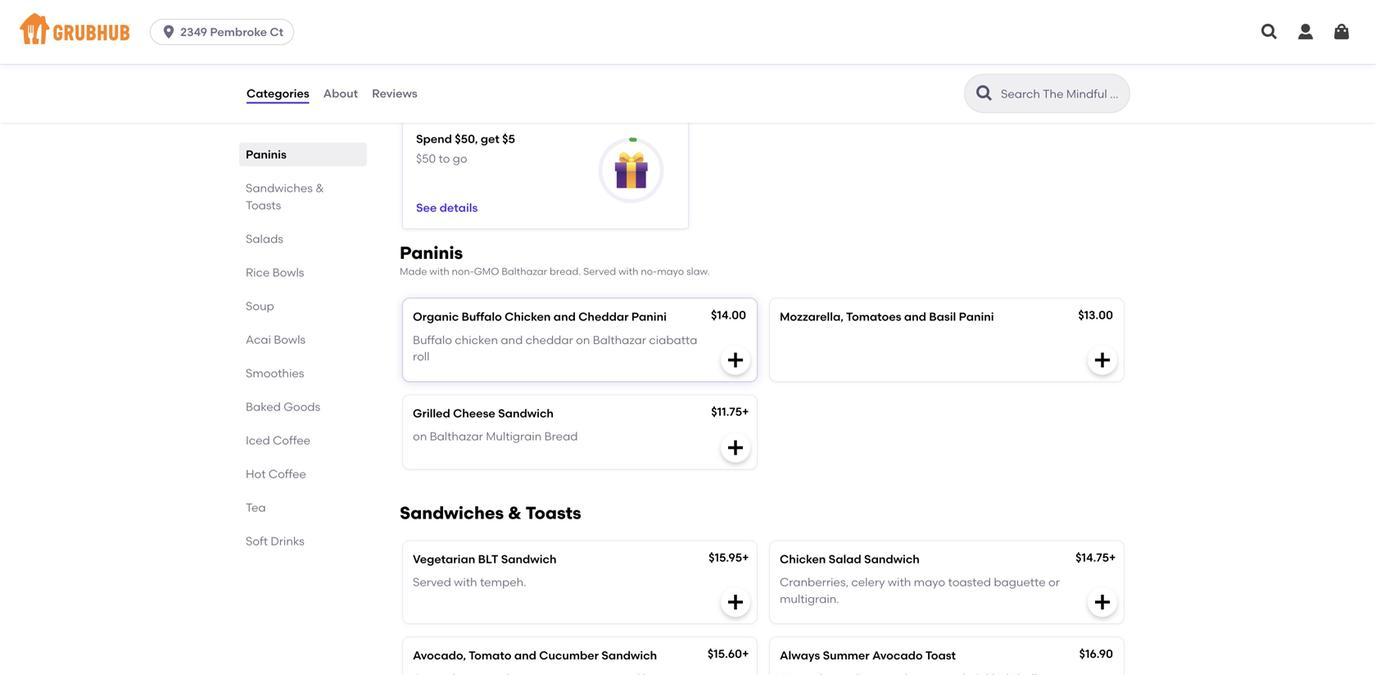 Task type: locate. For each thing, give the bounding box(es) containing it.
0 vertical spatial bowls
[[273, 266, 304, 279]]

0 vertical spatial sandwiches & toasts
[[246, 181, 324, 212]]

1 vertical spatial bowls
[[274, 333, 306, 347]]

sandwich for tempeh.
[[501, 552, 557, 566]]

and for mozzarella, tomatoes and basil panini
[[905, 310, 927, 324]]

1 vertical spatial on
[[413, 430, 427, 443]]

tomato
[[469, 649, 512, 663]]

$11.75
[[712, 405, 742, 419]]

chicken up cheddar
[[505, 310, 551, 324]]

1 horizontal spatial on
[[576, 333, 590, 347]]

0 vertical spatial served
[[584, 266, 616, 277]]

toasts up salads
[[246, 198, 281, 212]]

balthazar down cheddar
[[593, 333, 647, 347]]

and right chicken
[[501, 333, 523, 347]]

1 vertical spatial sandwiches & toasts
[[400, 503, 582, 524]]

svg image
[[1332, 22, 1352, 42], [161, 24, 177, 40], [726, 593, 746, 612]]

+ for $15.60
[[742, 647, 749, 661]]

1 horizontal spatial balthazar
[[502, 266, 548, 277]]

2 horizontal spatial balthazar
[[593, 333, 647, 347]]

grilled
[[413, 406, 450, 420]]

go
[[453, 152, 468, 166]]

mayo left 'toasted'
[[914, 575, 946, 589]]

sandwiches & toasts up blt
[[400, 503, 582, 524]]

iced coffee
[[246, 434, 311, 447]]

and right tomato
[[515, 649, 537, 663]]

served down vegetarian
[[413, 575, 451, 589]]

panini
[[632, 310, 667, 324], [959, 310, 995, 324]]

bowls
[[273, 266, 304, 279], [274, 333, 306, 347]]

mayo left slaw.
[[657, 266, 684, 277]]

with right celery
[[888, 575, 912, 589]]

summer
[[823, 649, 870, 663]]

balthazar for paninis
[[502, 266, 548, 277]]

bowls for acai bowls
[[274, 333, 306, 347]]

cranberries,
[[780, 575, 849, 589]]

sandwich right cucumber
[[602, 649, 657, 663]]

cheese
[[453, 406, 496, 420]]

toasts down bread
[[526, 503, 582, 524]]

0 horizontal spatial paninis
[[246, 148, 287, 161]]

0 horizontal spatial sandwiches & toasts
[[246, 181, 324, 212]]

coffee for iced coffee
[[273, 434, 311, 447]]

see details button
[[416, 193, 478, 223]]

sandwiches up vegetarian
[[400, 503, 504, 524]]

made
[[400, 266, 427, 277]]

sandwich for with
[[865, 552, 920, 566]]

1 horizontal spatial panini
[[959, 310, 995, 324]]

and left basil
[[905, 310, 927, 324]]

$14.75
[[1076, 551, 1110, 564]]

organic
[[413, 310, 459, 324]]

1 horizontal spatial served
[[584, 266, 616, 277]]

balthazar right gmo
[[502, 266, 548, 277]]

toasts
[[246, 198, 281, 212], [526, 503, 582, 524]]

1 horizontal spatial &
[[508, 503, 522, 524]]

1 horizontal spatial buffalo
[[462, 310, 502, 324]]

0 vertical spatial paninis
[[246, 148, 287, 161]]

soup
[[246, 299, 274, 313]]

with left non-
[[430, 266, 450, 277]]

vegetarian
[[413, 552, 476, 566]]

buffalo up chicken
[[462, 310, 502, 324]]

0 vertical spatial coffee
[[273, 434, 311, 447]]

$15.95 +
[[709, 551, 749, 564]]

0 horizontal spatial svg image
[[161, 24, 177, 40]]

svg image
[[1260, 22, 1280, 42], [1296, 22, 1316, 42], [726, 350, 746, 370], [1093, 350, 1113, 370], [726, 438, 746, 458], [1093, 593, 1113, 612]]

paninis
[[246, 148, 287, 161], [400, 243, 463, 264]]

baguette
[[994, 575, 1046, 589]]

0 vertical spatial &
[[316, 181, 324, 195]]

chicken
[[505, 310, 551, 324], [780, 552, 826, 566]]

and inside buffalo chicken and cheddar on balthazar ciabatta roll
[[501, 333, 523, 347]]

salads
[[246, 232, 283, 246]]

see
[[416, 201, 437, 215]]

on down cheddar
[[576, 333, 590, 347]]

buffalo inside buffalo chicken and cheddar on balthazar ciabatta roll
[[413, 333, 452, 347]]

details
[[440, 201, 478, 215]]

panini right basil
[[959, 310, 995, 324]]

1 horizontal spatial paninis
[[400, 243, 463, 264]]

coffee right hot
[[269, 467, 306, 481]]

served inside paninis made with non-gmo balthazar bread. served with no-mayo slaw.
[[584, 266, 616, 277]]

sandwich up tempeh.
[[501, 552, 557, 566]]

search icon image
[[975, 84, 995, 103]]

sandwiches & toasts
[[246, 181, 324, 212], [400, 503, 582, 524]]

paninis down categories button
[[246, 148, 287, 161]]

$5
[[502, 132, 515, 146]]

reward icon image
[[614, 152, 650, 189]]

no-
[[641, 266, 657, 277]]

+ for $14.75
[[1110, 551, 1116, 564]]

0 vertical spatial sandwiches
[[246, 181, 313, 195]]

0 horizontal spatial balthazar
[[430, 430, 483, 443]]

and up cheddar
[[554, 310, 576, 324]]

1 vertical spatial toasts
[[526, 503, 582, 524]]

1 horizontal spatial sandwiches
[[400, 503, 504, 524]]

1 vertical spatial paninis
[[400, 243, 463, 264]]

paninis inside paninis made with non-gmo balthazar bread. served with no-mayo slaw.
[[400, 243, 463, 264]]

coffee
[[273, 434, 311, 447], [269, 467, 306, 481]]

reviews
[[372, 86, 418, 100]]

0 vertical spatial on
[[576, 333, 590, 347]]

toast
[[926, 649, 956, 663]]

1 vertical spatial &
[[508, 503, 522, 524]]

sandwiches
[[246, 181, 313, 195], [400, 503, 504, 524]]

0 horizontal spatial &
[[316, 181, 324, 195]]

1 vertical spatial served
[[413, 575, 451, 589]]

$14.00
[[711, 308, 747, 322]]

balthazar
[[502, 266, 548, 277], [593, 333, 647, 347], [430, 430, 483, 443]]

1 vertical spatial coffee
[[269, 467, 306, 481]]

2349
[[180, 25, 207, 39]]

2 panini from the left
[[959, 310, 995, 324]]

1 vertical spatial buffalo
[[413, 333, 452, 347]]

balthazar inside buffalo chicken and cheddar on balthazar ciabatta roll
[[593, 333, 647, 347]]

coffee for hot coffee
[[269, 467, 306, 481]]

see details
[[416, 201, 478, 215]]

toasted
[[949, 575, 992, 589]]

1 horizontal spatial chicken
[[780, 552, 826, 566]]

0 horizontal spatial sandwiches
[[246, 181, 313, 195]]

hot
[[246, 467, 266, 481]]

&
[[316, 181, 324, 195], [508, 503, 522, 524]]

option group
[[246, 0, 527, 22]]

mozzarella,
[[780, 310, 844, 324]]

salad
[[829, 552, 862, 566]]

bowls right rice
[[273, 266, 304, 279]]

0 vertical spatial balthazar
[[502, 266, 548, 277]]

tempeh.
[[480, 575, 527, 589]]

0 horizontal spatial mayo
[[657, 266, 684, 277]]

sandwich up celery
[[865, 552, 920, 566]]

sandwich up the 'multigrain'
[[498, 406, 554, 420]]

chicken
[[455, 333, 498, 347]]

svg image inside 2349 pembroke ct 'button'
[[161, 24, 177, 40]]

spend $50, get $5 $50 to go
[[416, 132, 515, 166]]

chicken up cranberries,
[[780, 552, 826, 566]]

avocado
[[873, 649, 923, 663]]

1 horizontal spatial svg image
[[726, 593, 746, 612]]

0 horizontal spatial buffalo
[[413, 333, 452, 347]]

paninis for paninis made with non-gmo balthazar bread. served with no-mayo slaw.
[[400, 243, 463, 264]]

0 horizontal spatial served
[[413, 575, 451, 589]]

acai bowls
[[246, 333, 306, 347]]

bowls for rice bowls
[[273, 266, 304, 279]]

+
[[742, 405, 749, 419], [742, 551, 749, 564], [1110, 551, 1116, 564], [742, 647, 749, 661]]

0 vertical spatial buffalo
[[462, 310, 502, 324]]

0 horizontal spatial toasts
[[246, 198, 281, 212]]

with
[[430, 266, 450, 277], [619, 266, 639, 277], [454, 575, 477, 589], [888, 575, 912, 589]]

$11.75 +
[[712, 405, 749, 419]]

1 horizontal spatial mayo
[[914, 575, 946, 589]]

1 vertical spatial mayo
[[914, 575, 946, 589]]

buffalo up "roll"
[[413, 333, 452, 347]]

0 vertical spatial mayo
[[657, 266, 684, 277]]

panini up ciabatta
[[632, 310, 667, 324]]

1 vertical spatial balthazar
[[593, 333, 647, 347]]

1 vertical spatial sandwiches
[[400, 503, 504, 524]]

served right bread.
[[584, 266, 616, 277]]

balthazar down cheese
[[430, 430, 483, 443]]

gmo
[[474, 266, 499, 277]]

avocado, tomato and cucumber sandwich
[[413, 649, 657, 663]]

baked goods
[[246, 400, 321, 414]]

paninis up made
[[400, 243, 463, 264]]

1 horizontal spatial toasts
[[526, 503, 582, 524]]

mayo inside paninis made with non-gmo balthazar bread. served with no-mayo slaw.
[[657, 266, 684, 277]]

sandwiches & toasts up salads
[[246, 181, 324, 212]]

2 vertical spatial balthazar
[[430, 430, 483, 443]]

+ for $15.95
[[742, 551, 749, 564]]

0 horizontal spatial panini
[[632, 310, 667, 324]]

balthazar inside paninis made with non-gmo balthazar bread. served with no-mayo slaw.
[[502, 266, 548, 277]]

mayo
[[657, 266, 684, 277], [914, 575, 946, 589]]

coffee right iced
[[273, 434, 311, 447]]

2349 pembroke ct
[[180, 25, 284, 39]]

$15.60 +
[[708, 647, 749, 661]]

basil
[[930, 310, 957, 324]]

sandwiches up salads
[[246, 181, 313, 195]]

on down grilled
[[413, 430, 427, 443]]

about
[[323, 86, 358, 100]]

on
[[576, 333, 590, 347], [413, 430, 427, 443]]

sandwich
[[498, 406, 554, 420], [501, 552, 557, 566], [865, 552, 920, 566], [602, 649, 657, 663]]

vegetarian blt sandwich
[[413, 552, 557, 566]]

bowls right acai
[[274, 333, 306, 347]]

always
[[780, 649, 821, 663]]

0 vertical spatial chicken
[[505, 310, 551, 324]]

non-
[[452, 266, 474, 277]]



Task type: vqa. For each thing, say whether or not it's contained in the screenshot.
bottom "Coffee"
yes



Task type: describe. For each thing, give the bounding box(es) containing it.
sandwich for multigrain
[[498, 406, 554, 420]]

$50
[[416, 152, 436, 166]]

multigrain
[[486, 430, 542, 443]]

Search The Mindful Cafe search field
[[1000, 86, 1125, 102]]

svg image for $13.00
[[1093, 350, 1113, 370]]

celery
[[852, 575, 885, 589]]

balthazar for buffalo
[[593, 333, 647, 347]]

blt
[[478, 552, 499, 566]]

baked
[[246, 400, 281, 414]]

0 horizontal spatial chicken
[[505, 310, 551, 324]]

tomatoes
[[846, 310, 902, 324]]

2349 pembroke ct button
[[150, 19, 301, 45]]

svg image for $11.75
[[726, 438, 746, 458]]

buffalo chicken and cheddar on balthazar ciabatta roll
[[413, 333, 698, 363]]

rice bowls
[[246, 266, 304, 279]]

chicken salad sandwich
[[780, 552, 920, 566]]

drinks
[[271, 534, 305, 548]]

ciabatta
[[649, 333, 698, 347]]

hot coffee
[[246, 467, 306, 481]]

slaw.
[[687, 266, 710, 277]]

main navigation navigation
[[0, 0, 1377, 64]]

acai
[[246, 333, 271, 347]]

organic buffalo chicken and cheddar panini
[[413, 310, 667, 324]]

svg image for $14.75
[[1093, 593, 1113, 612]]

cranberries, celery with mayo toasted baguette or multigrain.
[[780, 575, 1060, 606]]

bread.
[[550, 266, 581, 277]]

rice
[[246, 266, 270, 279]]

spend
[[416, 132, 452, 146]]

get
[[481, 132, 500, 146]]

served with tempeh.
[[413, 575, 527, 589]]

cheddar
[[526, 333, 573, 347]]

avocado,
[[413, 649, 466, 663]]

on balthazar multigrain bread
[[413, 430, 578, 443]]

bread
[[545, 430, 578, 443]]

cheddar
[[579, 310, 629, 324]]

$15.95
[[709, 551, 742, 564]]

$50,
[[455, 132, 478, 146]]

paninis made with non-gmo balthazar bread. served with no-mayo slaw.
[[400, 243, 710, 277]]

with down vegetarian blt sandwich
[[454, 575, 477, 589]]

0 horizontal spatial on
[[413, 430, 427, 443]]

soft
[[246, 534, 268, 548]]

or
[[1049, 575, 1060, 589]]

to
[[439, 152, 450, 166]]

ct
[[270, 25, 284, 39]]

goods
[[284, 400, 321, 414]]

pembroke
[[210, 25, 267, 39]]

grilled cheese sandwich
[[413, 406, 554, 420]]

with left no-
[[619, 266, 639, 277]]

with inside cranberries, celery with mayo toasted baguette or multigrain.
[[888, 575, 912, 589]]

multigrain.
[[780, 592, 840, 606]]

and for avocado, tomato and cucumber sandwich
[[515, 649, 537, 663]]

$13.00
[[1079, 308, 1114, 322]]

$15.60
[[708, 647, 742, 661]]

smoothies
[[246, 366, 304, 380]]

mayo inside cranberries, celery with mayo toasted baguette or multigrain.
[[914, 575, 946, 589]]

1 horizontal spatial sandwiches & toasts
[[400, 503, 582, 524]]

$16.90
[[1080, 647, 1114, 661]]

on inside buffalo chicken and cheddar on balthazar ciabatta roll
[[576, 333, 590, 347]]

paninis for paninis
[[246, 148, 287, 161]]

soft drinks
[[246, 534, 305, 548]]

0 vertical spatial toasts
[[246, 198, 281, 212]]

2 horizontal spatial svg image
[[1332, 22, 1352, 42]]

iced
[[246, 434, 270, 447]]

about button
[[323, 64, 359, 123]]

1 panini from the left
[[632, 310, 667, 324]]

1 vertical spatial chicken
[[780, 552, 826, 566]]

always summer avocado toast
[[780, 649, 956, 663]]

+ for $11.75
[[742, 405, 749, 419]]

roll
[[413, 350, 430, 363]]

categories button
[[246, 64, 310, 123]]

mozzarella, tomatoes and basil panini
[[780, 310, 995, 324]]

$14.75 +
[[1076, 551, 1116, 564]]

reviews button
[[371, 64, 419, 123]]

categories
[[247, 86, 309, 100]]

svg image for $14.00
[[726, 350, 746, 370]]

and for buffalo chicken and cheddar on balthazar ciabatta roll
[[501, 333, 523, 347]]

cucumber
[[539, 649, 599, 663]]

tea
[[246, 501, 266, 515]]

sandwiches inside sandwiches & toasts
[[246, 181, 313, 195]]



